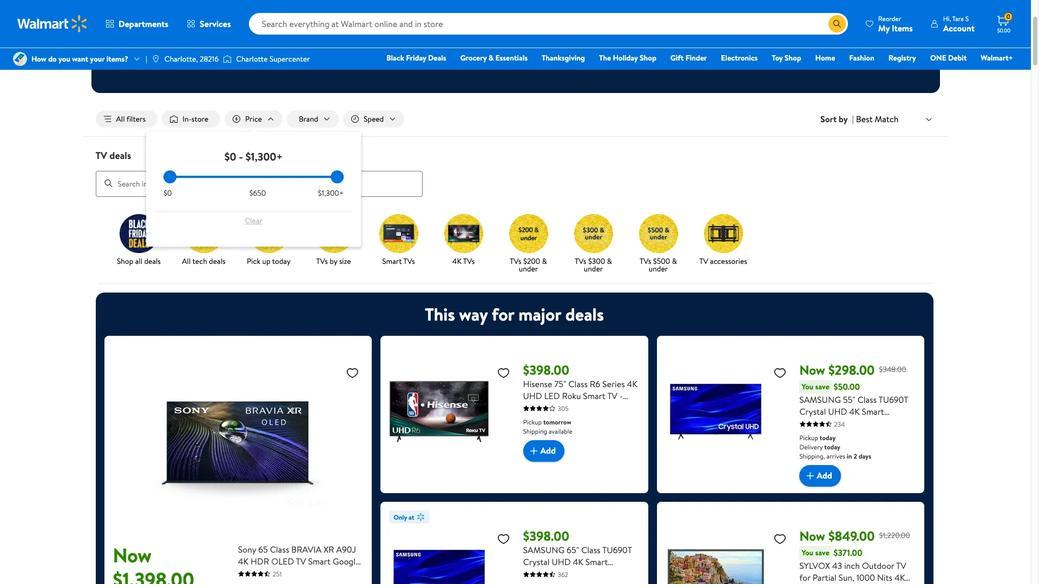 Task type: vqa. For each thing, say whether or not it's contained in the screenshot.
it
no



Task type: describe. For each thing, give the bounding box(es) containing it.
& for tvs $500 & under
[[672, 256, 678, 267]]

1 $398.00 group from the top
[[389, 345, 640, 485]]

crystal inside $398.00 samsung 65" class tu690t crystal uhd 4k smart television - un65tu690tfxza
[[523, 557, 550, 568]]

your
[[90, 54, 105, 64]]

& for tvs $200 & under
[[542, 256, 547, 267]]

tv mounts image
[[704, 214, 743, 253]]

add to cart image
[[528, 445, 541, 458]]

clear
[[245, 216, 263, 226]]

now $298.00 $348.00
[[800, 361, 907, 379]]

251
[[273, 570, 282, 579]]

sylvox
[[800, 560, 831, 572]]

in-
[[183, 114, 192, 125]]

ip55
[[821, 584, 838, 585]]

one
[[931, 53, 947, 63]]

2
[[854, 452, 858, 461]]

not
[[582, 59, 591, 68]]

$650
[[249, 188, 266, 199]]

$298.00
[[829, 361, 875, 379]]

under for $500
[[649, 264, 668, 274]]

Walmart Site-Wide search field
[[249, 13, 849, 35]]

a90j
[[336, 544, 356, 556]]

select
[[533, 59, 550, 68]]

you save $371.00 sylvox 43 inch outdoor tv for partial sun, 1000 nits 4k uhd ip55 waterproof t
[[800, 548, 907, 585]]

toy
[[772, 53, 783, 63]]

- inside you save $50.00 samsung 55" class tu690t crystal uhd 4k smart television - un55tu690tfxza (new)
[[838, 418, 842, 430]]

smart inside $398.00 samsung 65" class tu690t crystal uhd 4k smart television - un65tu690tfxza
[[586, 557, 608, 568]]

tvs $500 & under
[[640, 256, 678, 274]]

best match
[[857, 113, 899, 125]]

registry
[[889, 53, 917, 63]]

tv accessories link
[[696, 214, 752, 267]]

google
[[333, 556, 360, 568]]

sort and filter section element
[[83, 102, 949, 137]]

tomorrow
[[544, 418, 572, 427]]

only
[[394, 513, 407, 522]]

limited
[[382, 59, 403, 68]]

all for all filters
[[116, 114, 125, 125]]

available inside the "pickup tomorrow shipping available"
[[549, 427, 573, 436]]

tvs inside 4k tvs link
[[463, 256, 475, 267]]

tvs by size
[[316, 256, 351, 267]]

fashion link
[[845, 52, 880, 64]]

add for add to cart icon
[[817, 470, 833, 482]]

$1,398.00
[[113, 567, 194, 585]]

sort
[[821, 113, 837, 125]]

$300
[[589, 256, 606, 267]]

$398.00 for $398.00 samsung 65" class tu690t crystal uhd 4k smart television - un65tu690tfxza
[[523, 527, 570, 546]]

days
[[859, 452, 872, 461]]

tvs by size image
[[314, 214, 353, 253]]

the holiday shop
[[600, 53, 657, 63]]

- inside $398.00 samsung 65" class tu690t crystal uhd 4k smart television - un65tu690tfxza
[[562, 568, 565, 580]]

tu690t inside you save $50.00 samsung 55" class tu690t crystal uhd 4k smart television - un55tu690tfxza (new)
[[879, 394, 909, 406]]

thanksgiving
[[542, 53, 585, 63]]

all tech deals image
[[184, 214, 223, 253]]

top
[[485, 32, 506, 50]]

1 horizontal spatial shop
[[640, 53, 657, 63]]

my
[[879, 22, 890, 34]]

deals right tech
[[209, 256, 226, 267]]

the holiday shop link
[[595, 52, 662, 64]]

$348.00
[[880, 364, 907, 375]]

$0 range field
[[164, 176, 344, 178]]

items
[[552, 59, 567, 68]]

$0.00
[[998, 27, 1011, 34]]

4k tvs image
[[444, 214, 483, 253]]

pickup for shipping
[[523, 418, 542, 427]]

grocery & essentials
[[461, 53, 528, 63]]

by for tvs
[[330, 256, 338, 267]]

checks.
[[510, 59, 531, 68]]

- inside $398.00 hisense 75" class r6 series 4k uhd led roku smart tv - 75r6030k (new)
[[620, 390, 623, 402]]

smart down smart tvs image
[[382, 256, 402, 267]]

0 vertical spatial available
[[601, 59, 625, 68]]

 image for how do you want your items?
[[13, 52, 27, 66]]

delivery
[[800, 443, 823, 452]]

add to favorites list, hisense 75" class r6 series 4k uhd led roku smart tv - 75r6030k (new) image
[[497, 366, 510, 380]]

add for add to cart image
[[541, 445, 556, 457]]

tv left accessories
[[700, 256, 709, 267]]

305
[[558, 404, 569, 414]]

led
[[545, 390, 560, 402]]

4k inside sony 65 class bravia xr a90j 4k hdr oled tv smart google tv xr65a90j (new)
[[238, 556, 249, 568]]

walmart+ link
[[977, 52, 1019, 64]]

4k inside you save $50.00 samsung 55" class tu690t crystal uhd 4k smart television - un55tu690tfxza (new)
[[850, 406, 860, 418]]

samsung inside $398.00 samsung 65" class tu690t crystal uhd 4k smart television - un65tu690tfxza
[[523, 545, 565, 557]]

add to favorites list, samsung 65" class tu690t crystal uhd 4k smart television - un65tu690tfxza image
[[497, 533, 510, 546]]

0 horizontal spatial $1,300+
[[246, 150, 283, 164]]

now $298.00 group
[[666, 345, 917, 487]]

$0 for $0
[[164, 188, 172, 199]]

$1300 range field
[[164, 176, 344, 178]]

uhd inside $398.00 samsung 65" class tu690t crystal uhd 4k smart television - un65tu690tfxza
[[552, 557, 571, 568]]

don't
[[541, 32, 573, 50]]

(new) for you
[[800, 430, 823, 442]]

gift finder
[[671, 53, 707, 63]]

un65tu690tfxza
[[567, 568, 639, 580]]

in-store button
[[162, 110, 220, 128]]

smart tvs image
[[379, 214, 418, 253]]

4k tvs link
[[436, 214, 492, 267]]

filters
[[127, 114, 146, 125]]

deals right all
[[144, 256, 161, 267]]

deals
[[428, 53, 447, 63]]

epic
[[411, 32, 435, 50]]

tvs $200 & under image
[[509, 214, 548, 253]]

may
[[569, 59, 580, 68]]

smart tvs
[[382, 256, 415, 267]]

deals right major
[[566, 303, 604, 326]]

& right last.
[[489, 53, 494, 63]]

uhd inside you save $371.00 sylvox 43 inch outdoor tv for partial sun, 1000 nits 4k uhd ip55 waterproof t
[[800, 584, 819, 585]]

by for sort
[[839, 113, 848, 125]]

store
[[192, 114, 209, 125]]

account
[[944, 22, 975, 34]]

charlotte, 28216
[[165, 54, 219, 64]]

pick up today
[[247, 256, 291, 267]]

tvs $500 & under link
[[631, 214, 687, 275]]

hdr
[[251, 556, 269, 568]]

2 $398.00 group from the top
[[389, 511, 640, 585]]

television inside you save $50.00 samsung 55" class tu690t crystal uhd 4k smart television - un55tu690tfxza (new)
[[800, 418, 836, 430]]

quantities.
[[404, 59, 433, 68]]

walmart+
[[982, 53, 1014, 63]]

tvs for tvs $300 & under
[[575, 256, 587, 267]]

tvs inside smart tvs link
[[404, 256, 415, 267]]

pickup tomorrow shipping available
[[523, 418, 573, 436]]

0
[[1007, 12, 1011, 21]]

uhd inside you save $50.00 samsung 55" class tu690t crystal uhd 4k smart television - un55tu690tfxza (new)
[[829, 406, 848, 418]]

75"
[[555, 378, 567, 390]]

un55tu690tfxza
[[844, 418, 916, 430]]

tv accessories
[[700, 256, 748, 267]]

while
[[435, 59, 450, 68]]

electronics
[[722, 53, 758, 63]]

best match button
[[855, 112, 936, 126]]

reorder my items
[[879, 14, 914, 34]]

add to favorites list, sony 65 class bravia xr a90j 4k hdr oled tv smart google tv xr65a90j (new) image
[[346, 366, 359, 380]]

smart tvs link
[[371, 214, 427, 267]]

all filters button
[[96, 110, 158, 128]]

0 horizontal spatial for
[[492, 303, 515, 326]]

price button
[[225, 110, 283, 128]]

add to favorites list, samsung 55" class tu690t crystal uhd 4k smart television - un55tu690tfxza (new) image
[[774, 366, 787, 380]]

add button inside the now $298.00 group
[[800, 466, 841, 487]]

speed button
[[343, 110, 405, 128]]

how
[[31, 54, 46, 64]]

0 horizontal spatial |
[[146, 54, 147, 64]]

4k inside you save $371.00 sylvox 43 inch outdoor tv for partial sun, 1000 nits 4k uhd ip55 waterproof t
[[895, 572, 906, 584]]

home link
[[811, 52, 841, 64]]

way
[[459, 303, 488, 326]]

pick up today link
[[241, 214, 297, 267]]

departments
[[119, 18, 168, 30]]

in
[[847, 452, 853, 461]]

sort by |
[[821, 113, 855, 125]]

crystal inside you save $50.00 samsung 55" class tu690t crystal uhd 4k smart television - un55tu690tfxza (new)
[[800, 406, 827, 418]]

sun,
[[839, 572, 855, 584]]

today left in
[[825, 443, 841, 452]]

add to favorites list, sylvox 43 inch outdoor tv for partial sun, 1000 nits 4k uhd ip55 waterproof tv, outdoor smart tv support bluetooth & wi-fi (deck series) image
[[774, 533, 787, 546]]

Search search field
[[249, 13, 849, 35]]

search icon image
[[833, 19, 842, 28]]



Task type: locate. For each thing, give the bounding box(es) containing it.
tech
[[193, 256, 207, 267]]

1 horizontal spatial available
[[601, 59, 625, 68]]

smart left google in the left bottom of the page
[[308, 556, 331, 568]]

save for $371.00
[[816, 548, 830, 559]]

1 horizontal spatial television
[[800, 418, 836, 430]]

all inside button
[[116, 114, 125, 125]]

you inside you save $371.00 sylvox 43 inch outdoor tv for partial sun, 1000 nits 4k uhd ip55 waterproof t
[[802, 548, 814, 559]]

uhd left led
[[523, 390, 543, 402]]

finder
[[686, 53, 707, 63]]

1 vertical spatial pickup
[[800, 434, 819, 443]]

under for $200
[[519, 264, 538, 274]]

now $849.00 $1,220.00
[[800, 527, 911, 546]]

$398.00 up led
[[523, 361, 570, 379]]

by inside the sort and filter section element
[[839, 113, 848, 125]]

sony
[[238, 544, 256, 556]]

- up 'pickup today delivery today shipping, arrives in 2 days'
[[838, 418, 842, 430]]

smart for you
[[862, 406, 885, 418]]

0 vertical spatial (new)
[[565, 402, 588, 414]]

$398.00 group
[[389, 345, 640, 485], [389, 511, 640, 585]]

1 vertical spatial tu690t
[[603, 545, 633, 557]]

you for samsung
[[802, 382, 814, 392]]

class inside $398.00 samsung 65" class tu690t crystal uhd 4k smart television - un65tu690tfxza
[[582, 545, 601, 557]]

you for sylvox
[[802, 548, 814, 559]]

| inside the sort and filter section element
[[853, 113, 855, 125]]

0 vertical spatial add button
[[523, 441, 565, 462]]

1 horizontal spatial under
[[584, 264, 603, 274]]

add inside the now $298.00 group
[[817, 470, 833, 482]]

search image
[[104, 179, 113, 188]]

1 vertical spatial add button
[[800, 466, 841, 487]]

1 horizontal spatial crystal
[[800, 406, 827, 418]]

today right up
[[272, 256, 291, 267]]

want
[[72, 54, 88, 64]]

save up sylvox
[[816, 548, 830, 559]]

$200
[[524, 256, 541, 267]]

add inside $398.00 group
[[541, 445, 556, 457]]

0 horizontal spatial shop
[[117, 256, 133, 267]]

 image
[[223, 54, 232, 64]]

brand button
[[287, 110, 339, 128]]

tvs left $200
[[510, 256, 522, 267]]

0 horizontal spatial available
[[549, 427, 573, 436]]

3 under from the left
[[649, 264, 668, 274]]

2 horizontal spatial shop
[[785, 53, 802, 63]]

1 horizontal spatial add button
[[800, 466, 841, 487]]

under down tvs $300 & under image
[[584, 264, 603, 274]]

xr65a90j
[[250, 568, 290, 580]]

tu690t
[[879, 394, 909, 406], [603, 545, 633, 557]]

0 horizontal spatial by
[[330, 256, 338, 267]]

$398.00
[[523, 361, 570, 379], [523, 527, 570, 546]]

2 vertical spatial (new)
[[293, 568, 315, 580]]

class left r6
[[569, 378, 588, 390]]

pick up today image
[[249, 214, 288, 253]]

debit
[[949, 53, 967, 63]]

(new) inside $398.00 hisense 75" class r6 series 4k uhd led roku smart tv - 75r6030k (new)
[[565, 402, 588, 414]]

1 horizontal spatial add
[[817, 470, 833, 482]]

2 tvs from the left
[[404, 256, 415, 267]]

nits
[[878, 572, 893, 584]]

0 vertical spatial for
[[492, 303, 515, 326]]

0 horizontal spatial (new)
[[293, 568, 315, 580]]

walmart black friday deals for days image
[[416, 0, 616, 19]]

for right way
[[492, 303, 515, 326]]

available
[[601, 59, 625, 68], [549, 427, 573, 436]]

0 vertical spatial tu690t
[[879, 394, 909, 406]]

smart inside you save $50.00 samsung 55" class tu690t crystal uhd 4k smart television - un55tu690tfxza (new)
[[862, 406, 885, 418]]

$398.00 inside $398.00 samsung 65" class tu690t crystal uhd 4k smart television - un65tu690tfxza
[[523, 527, 570, 546]]

4 tvs from the left
[[510, 256, 522, 267]]

tvs left size
[[316, 256, 328, 267]]

tv right nits
[[897, 560, 907, 572]]

tu690t up un65tu690tfxza
[[603, 545, 633, 557]]

tv right r6
[[608, 390, 618, 402]]

1 horizontal spatial tu690t
[[879, 394, 909, 406]]

pickup down 75r6030k
[[523, 418, 542, 427]]

1 horizontal spatial |
[[853, 113, 855, 125]]

pickup up shipping,
[[800, 434, 819, 443]]

roku
[[562, 390, 581, 402]]

now for now $849.00 $1,220.00
[[800, 527, 826, 546]]

under down "tvs $200 & under" image at the top
[[519, 264, 538, 274]]

 image for charlotte, 28216
[[152, 55, 160, 63]]

how do you want your items?
[[31, 54, 128, 64]]

save inside you save $50.00 samsung 55" class tu690t crystal uhd 4k smart television - un55tu690tfxza (new)
[[816, 382, 830, 392]]

4k inside $398.00 samsung 65" class tu690t crystal uhd 4k smart television - un65tu690tfxza
[[573, 557, 584, 568]]

uhd up 362
[[552, 557, 571, 568]]

you left $50.00
[[802, 382, 814, 392]]

supercenter
[[270, 54, 310, 64]]

smart for $398.00
[[583, 390, 606, 402]]

0 horizontal spatial $0
[[164, 188, 172, 199]]

all left tech
[[182, 256, 191, 267]]

save inside you save $371.00 sylvox 43 inch outdoor tv for partial sun, 1000 nits 4k uhd ip55 waterproof t
[[816, 548, 830, 559]]

gift
[[671, 53, 684, 63]]

bravia
[[291, 544, 322, 556]]

crystal left 65"
[[523, 557, 550, 568]]

today down 234
[[820, 434, 836, 443]]

uhd
[[523, 390, 543, 402], [829, 406, 848, 418], [552, 557, 571, 568], [800, 584, 819, 585]]

1 horizontal spatial all
[[182, 256, 191, 267]]

1 horizontal spatial $0
[[225, 150, 236, 164]]

under down tvs $500 & under image
[[649, 264, 668, 274]]

all for all tech deals
[[182, 256, 191, 267]]

1 horizontal spatial samsung
[[800, 394, 842, 406]]

|
[[146, 54, 147, 64], [853, 113, 855, 125]]

add button down shipping
[[523, 441, 565, 462]]

$398.00 up 362
[[523, 527, 570, 546]]

1 vertical spatial save
[[816, 548, 830, 559]]

shipping
[[523, 427, 548, 436]]

tvs $500 & under image
[[639, 214, 678, 253]]

&
[[489, 53, 494, 63], [542, 256, 547, 267], [607, 256, 612, 267], [672, 256, 678, 267]]

now for now $298.00 $348.00
[[800, 361, 826, 379]]

add button
[[523, 441, 565, 462], [800, 466, 841, 487]]

smart inside $398.00 hisense 75" class r6 series 4k uhd led roku smart tv - 75r6030k (new)
[[583, 390, 606, 402]]

it!
[[604, 32, 616, 50]]

smart right the 'roku'
[[583, 390, 606, 402]]

tv inside you save $371.00 sylvox 43 inch outdoor tv for partial sun, 1000 nits 4k uhd ip55 waterproof t
[[897, 560, 907, 572]]

tv right oled
[[296, 556, 306, 568]]

1 horizontal spatial  image
[[152, 55, 160, 63]]

1 vertical spatial $1,300+
[[318, 188, 344, 199]]

1 vertical spatial |
[[853, 113, 855, 125]]

0 vertical spatial all
[[116, 114, 125, 125]]

3 tvs from the left
[[463, 256, 475, 267]]

tv inside search box
[[96, 149, 107, 163]]

- up $0 range field
[[239, 150, 243, 164]]

$1,300+ up tvs by size image
[[318, 188, 344, 199]]

 image left how
[[13, 52, 27, 66]]

class inside $398.00 hisense 75" class r6 series 4k uhd led roku smart tv - 75r6030k (new)
[[569, 378, 588, 390]]

$0 for $0 - $1,300+
[[225, 150, 236, 164]]

1 horizontal spatial (new)
[[565, 402, 588, 414]]

match
[[875, 113, 899, 125]]

limited quantities. while supplies last. no rain checks. select items may not be available in-store.
[[382, 59, 650, 68]]

1 save from the top
[[816, 382, 830, 392]]

pickup
[[523, 418, 542, 427], [800, 434, 819, 443]]

Search in TV deals search field
[[96, 171, 423, 197]]

tvs for tvs by size
[[316, 256, 328, 267]]

1 vertical spatial by
[[330, 256, 338, 267]]

1 vertical spatial $398.00 group
[[389, 511, 640, 585]]

black friday deals
[[387, 53, 447, 63]]

1 vertical spatial (new)
[[800, 430, 823, 442]]

& right $200
[[542, 256, 547, 267]]

for left the partial
[[800, 572, 811, 584]]

supplies
[[452, 59, 474, 68]]

now $849.00 group
[[666, 511, 917, 585]]

under
[[519, 264, 538, 274], [584, 264, 603, 274], [649, 264, 668, 274]]

| right items?
[[146, 54, 147, 64]]

all left filters
[[116, 114, 125, 125]]

class right 65"
[[582, 545, 601, 557]]

add down shipping
[[541, 445, 556, 457]]

0 vertical spatial samsung
[[800, 394, 842, 406]]

$0
[[225, 150, 236, 164], [164, 188, 172, 199]]

save left $50.00
[[816, 382, 830, 392]]

4k inside $398.00 hisense 75" class r6 series 4k uhd led roku smart tv - 75r6030k (new)
[[627, 378, 638, 390]]

items?
[[107, 54, 128, 64]]

now inside group
[[800, 527, 826, 546]]

tvs inside tvs $300 & under
[[575, 256, 587, 267]]

add to cart image
[[804, 470, 817, 483]]

tvs $300 & under
[[575, 256, 612, 274]]

tvs $200 & under
[[510, 256, 547, 274]]

clear search field text image
[[816, 19, 825, 28]]

0 vertical spatial television
[[800, 418, 836, 430]]

pickup inside the "pickup tomorrow shipping available"
[[523, 418, 542, 427]]

1 you from the top
[[802, 382, 814, 392]]

best
[[857, 113, 873, 125]]

pickup for delivery
[[800, 434, 819, 443]]

class right the 55" in the right bottom of the page
[[858, 394, 877, 406]]

- right r6
[[620, 390, 623, 402]]

$398.00 for $398.00 hisense 75" class r6 series 4k uhd led roku smart tv - 75r6030k (new)
[[523, 361, 570, 379]]

1 $398.00 from the top
[[523, 361, 570, 379]]

& inside tvs $300 & under
[[607, 256, 612, 267]]

toy shop link
[[768, 52, 807, 64]]

(new) for $398.00
[[565, 402, 588, 414]]

uhd up 234
[[829, 406, 848, 418]]

tu690t up un55tu690tfxza
[[879, 394, 909, 406]]

2 horizontal spatial (new)
[[800, 430, 823, 442]]

items
[[892, 22, 914, 34]]

add
[[541, 445, 556, 457], [817, 470, 833, 482]]

0 vertical spatial |
[[146, 54, 147, 64]]

tvs left $300
[[575, 256, 587, 267]]

0 vertical spatial save
[[816, 382, 830, 392]]

0 horizontal spatial pickup
[[523, 418, 542, 427]]

0 $0.00
[[998, 12, 1011, 34]]

0 vertical spatial pickup
[[523, 418, 542, 427]]

available down 305
[[549, 427, 573, 436]]

tvs $200 & under link
[[501, 214, 557, 275]]

& for tvs $300 & under
[[607, 256, 612, 267]]

1 vertical spatial crystal
[[523, 557, 550, 568]]

save for $50.00
[[816, 382, 830, 392]]

$398.00 hisense 75" class r6 series 4k uhd led roku smart tv - 75r6030k (new)
[[523, 361, 638, 414]]

& inside tvs $500 & under
[[672, 256, 678, 267]]

tvs inside tvs $200 & under
[[510, 256, 522, 267]]

add button down shipping,
[[800, 466, 841, 487]]

0 vertical spatial crystal
[[800, 406, 827, 418]]

$398.00 inside $398.00 hisense 75" class r6 series 4k uhd led roku smart tv - 75r6030k (new)
[[523, 361, 570, 379]]

tv deals
[[96, 149, 131, 163]]

tvs inside "tvs by size" link
[[316, 256, 328, 267]]

deals inside search box
[[110, 149, 131, 163]]

add down arrives
[[817, 470, 833, 482]]

(new) inside sony 65 class bravia xr a90j 4k hdr oled tv smart google tv xr65a90j (new)
[[293, 568, 315, 580]]

(new) for sony
[[293, 568, 315, 580]]

smart inside sony 65 class bravia xr a90j 4k hdr oled tv smart google tv xr65a90j (new)
[[308, 556, 331, 568]]

smart right the 55" in the right bottom of the page
[[862, 406, 885, 418]]

tv left hdr
[[238, 568, 248, 580]]

5 tvs from the left
[[575, 256, 587, 267]]

samsung inside you save $50.00 samsung 55" class tu690t crystal uhd 4k smart television - un55tu690tfxza (new)
[[800, 394, 842, 406]]

partial
[[813, 572, 837, 584]]

6 tvs from the left
[[640, 256, 652, 267]]

tv up search icon
[[96, 149, 107, 163]]

(new) down bravia
[[293, 568, 315, 580]]

only at
[[394, 513, 415, 522]]

now $1,398.00 group
[[113, 345, 363, 585]]

you up sylvox
[[802, 548, 814, 559]]

0 horizontal spatial  image
[[13, 52, 27, 66]]

tvs down 4k tvs image
[[463, 256, 475, 267]]

reorder
[[879, 14, 902, 23]]

1 vertical spatial you
[[802, 548, 814, 559]]

tvs for tvs $200 & under
[[510, 256, 522, 267]]

class right 65
[[270, 544, 289, 556]]

tvs down smart tvs image
[[404, 256, 415, 267]]

clear button
[[164, 212, 344, 230]]

1 vertical spatial $0
[[164, 188, 172, 199]]

samsung left 65"
[[523, 545, 565, 557]]

hi,
[[944, 14, 952, 23]]

you save $50.00 samsung 55" class tu690t crystal uhd 4k smart television - un55tu690tfxza (new)
[[800, 381, 916, 442]]

tvs
[[316, 256, 328, 267], [404, 256, 415, 267], [463, 256, 475, 267], [510, 256, 522, 267], [575, 256, 587, 267], [640, 256, 652, 267]]

1 vertical spatial add
[[817, 470, 833, 482]]

& inside tvs $200 & under
[[542, 256, 547, 267]]

0 vertical spatial $398.00 group
[[389, 345, 640, 485]]

by left size
[[330, 256, 338, 267]]

samsung left the 55" in the right bottom of the page
[[800, 394, 842, 406]]

1000
[[857, 572, 876, 584]]

TV deals search field
[[83, 149, 949, 197]]

2 you from the top
[[802, 548, 814, 559]]

1 horizontal spatial $1,300+
[[318, 188, 344, 199]]

gift finder link
[[666, 52, 712, 64]]

$1,300+
[[246, 150, 283, 164], [318, 188, 344, 199]]

0 vertical spatial $1,300+
[[246, 150, 283, 164]]

1 tvs from the left
[[316, 256, 328, 267]]

$371.00
[[834, 548, 863, 560]]

now for now $1,398.00
[[113, 542, 152, 570]]

television inside $398.00 samsung 65" class tu690t crystal uhd 4k smart television - un65tu690tfxza
[[523, 568, 560, 580]]

tvs inside tvs $500 & under
[[640, 256, 652, 267]]

under inside tvs $300 & under
[[584, 264, 603, 274]]

deals up search icon
[[110, 149, 131, 163]]

(new) up delivery
[[800, 430, 823, 442]]

uhd down sylvox
[[800, 584, 819, 585]]

services button
[[178, 11, 240, 37]]

walmart image
[[17, 15, 88, 32]]

0 horizontal spatial television
[[523, 568, 560, 580]]

4k tvs
[[453, 256, 475, 267]]

& right $300
[[607, 256, 612, 267]]

(new) up tomorrow
[[565, 402, 588, 414]]

1 vertical spatial for
[[800, 572, 811, 584]]

at
[[409, 513, 415, 522]]

0 horizontal spatial under
[[519, 264, 538, 274]]

0 vertical spatial $0
[[225, 150, 236, 164]]

0 vertical spatial $398.00
[[523, 361, 570, 379]]

0 vertical spatial by
[[839, 113, 848, 125]]

all filters
[[116, 114, 146, 125]]

smart for sony
[[308, 556, 331, 568]]

rain
[[498, 59, 509, 68]]

0 horizontal spatial tu690t
[[603, 545, 633, 557]]

savings.
[[439, 32, 483, 50]]

| left best
[[853, 113, 855, 125]]

1 horizontal spatial by
[[839, 113, 848, 125]]

1 horizontal spatial pickup
[[800, 434, 819, 443]]

1 vertical spatial samsung
[[523, 545, 565, 557]]

crystal up delivery
[[800, 406, 827, 418]]

available right be
[[601, 59, 625, 68]]

 image left charlotte,
[[152, 55, 160, 63]]

hisense
[[523, 378, 553, 390]]

tvs $300 & under image
[[574, 214, 613, 253]]

0 horizontal spatial add button
[[523, 441, 565, 462]]

now
[[800, 361, 826, 379], [800, 527, 826, 546], [113, 542, 152, 570]]

0 horizontal spatial add
[[541, 445, 556, 457]]

now inside now $1,398.00
[[113, 542, 152, 570]]

you inside you save $50.00 samsung 55" class tu690t crystal uhd 4k smart television - un55tu690tfxza (new)
[[802, 382, 814, 392]]

last.
[[476, 59, 487, 68]]

0 vertical spatial you
[[802, 382, 814, 392]]

charlotte,
[[165, 54, 198, 64]]

 image
[[13, 52, 27, 66], [152, 55, 160, 63]]

& right $500 at the right of page
[[672, 256, 678, 267]]

$0 - $1,300+
[[225, 150, 283, 164]]

2 $398.00 from the top
[[523, 527, 570, 546]]

class inside you save $50.00 samsung 55" class tu690t crystal uhd 4k smart television - un55tu690tfxza (new)
[[858, 394, 877, 406]]

under for $300
[[584, 264, 603, 274]]

1 vertical spatial television
[[523, 568, 560, 580]]

smart right 65"
[[586, 557, 608, 568]]

for inside you save $371.00 sylvox 43 inch outdoor tv for partial sun, 1000 nits 4k uhd ip55 waterproof t
[[800, 572, 811, 584]]

0 vertical spatial add
[[541, 445, 556, 457]]

shop right toy at the top right
[[785, 53, 802, 63]]

tvs for tvs $500 & under
[[640, 256, 652, 267]]

- left un65tu690tfxza
[[562, 568, 565, 580]]

under inside tvs $500 & under
[[649, 264, 668, 274]]

uhd inside $398.00 hisense 75" class r6 series 4k uhd led roku smart tv - 75r6030k (new)
[[523, 390, 543, 402]]

brand
[[299, 114, 318, 125]]

tvs $300 & under link
[[566, 214, 622, 275]]

shop all deals image
[[119, 214, 158, 253]]

all
[[135, 256, 142, 267]]

0 horizontal spatial all
[[116, 114, 125, 125]]

this way for major deals
[[425, 303, 604, 326]]

tvs left $500 at the right of page
[[640, 256, 652, 267]]

1 under from the left
[[519, 264, 538, 274]]

tvs by size link
[[306, 214, 362, 267]]

arrives
[[827, 452, 846, 461]]

2 save from the top
[[816, 548, 830, 559]]

1 vertical spatial available
[[549, 427, 573, 436]]

1 horizontal spatial for
[[800, 572, 811, 584]]

1 vertical spatial $398.00
[[523, 527, 570, 546]]

2 under from the left
[[584, 264, 603, 274]]

epic savings. top gifts. don't miss it!
[[411, 32, 616, 50]]

2 horizontal spatial under
[[649, 264, 668, 274]]

tv inside $398.00 hisense 75" class r6 series 4k uhd led roku smart tv - 75r6030k (new)
[[608, 390, 618, 402]]

0 horizontal spatial samsung
[[523, 545, 565, 557]]

class inside sony 65 class bravia xr a90j 4k hdr oled tv smart google tv xr65a90j (new)
[[270, 544, 289, 556]]

shop right in-
[[640, 53, 657, 63]]

this
[[425, 303, 455, 326]]

$1,300+ up $0 range field
[[246, 150, 283, 164]]

tu690t inside $398.00 samsung 65" class tu690t crystal uhd 4k smart television - un65tu690tfxza
[[603, 545, 633, 557]]

pickup inside 'pickup today delivery today shipping, arrives in 2 days'
[[800, 434, 819, 443]]

black
[[387, 53, 405, 63]]

under inside tvs $200 & under
[[519, 264, 538, 274]]

0 horizontal spatial crystal
[[523, 557, 550, 568]]

one debit link
[[926, 52, 972, 64]]

1 vertical spatial all
[[182, 256, 191, 267]]

43
[[833, 560, 843, 572]]

black friday deals link
[[382, 52, 451, 64]]

by right sort
[[839, 113, 848, 125]]

(new) inside you save $50.00 samsung 55" class tu690t crystal uhd 4k smart television - un55tu690tfxza (new)
[[800, 430, 823, 442]]

shop left all
[[117, 256, 133, 267]]



